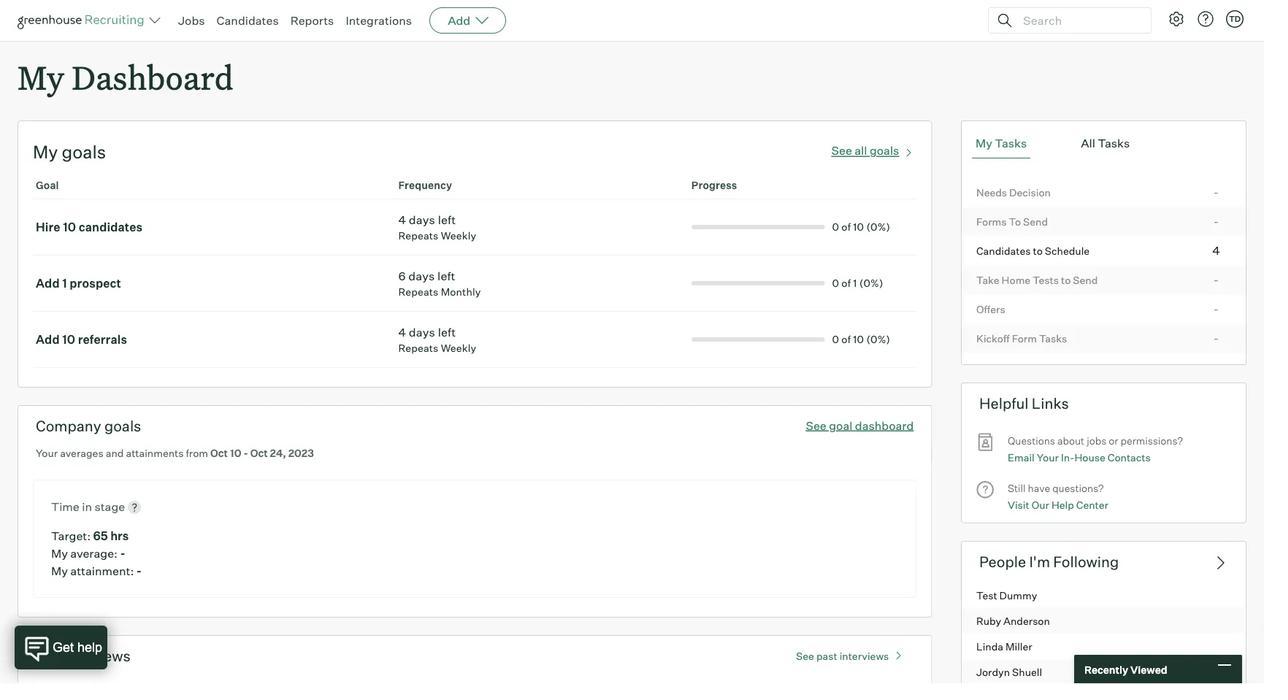 Task type: describe. For each thing, give the bounding box(es) containing it.
test
[[976, 589, 997, 602]]

permissions?
[[1121, 435, 1183, 447]]

weekly for add 10 referrals
[[441, 342, 476, 355]]

contacts
[[1108, 451, 1151, 464]]

10 right from
[[230, 447, 241, 460]]

interviews
[[840, 650, 889, 662]]

1 vertical spatial 4
[[1212, 243, 1220, 258]]

1 horizontal spatial tasks
[[1039, 332, 1067, 345]]

see for company goals
[[806, 418, 826, 433]]

kickoff form tasks
[[976, 332, 1067, 345]]

recently viewed
[[1084, 663, 1167, 676]]

past
[[816, 650, 837, 662]]

needs decision
[[976, 186, 1051, 199]]

all tasks
[[1081, 136, 1130, 151]]

2 oct from the left
[[250, 447, 268, 460]]

of for add 1 prospect
[[842, 277, 851, 290]]

jobs link
[[178, 13, 205, 28]]

jordyn
[[976, 666, 1010, 679]]

progress bar for candidates
[[691, 225, 825, 229]]

td button
[[1226, 10, 1244, 28]]

Search text field
[[1019, 10, 1138, 31]]

(0%) for hire 10 candidates
[[866, 221, 890, 233]]

following
[[1053, 553, 1119, 571]]

tests
[[1033, 274, 1059, 286]]

questions about jobs or permissions? email your in-house contacts
[[1008, 435, 1183, 464]]

questions
[[1008, 435, 1055, 447]]

still have questions? visit our help center
[[1008, 482, 1109, 511]]

left for candidates
[[438, 213, 456, 227]]

24,
[[270, 447, 286, 460]]

repeats for add 1 prospect
[[398, 286, 439, 298]]

in
[[82, 500, 92, 514]]

referrals
[[78, 332, 127, 347]]

prospect
[[70, 276, 121, 291]]

help
[[1051, 498, 1074, 511]]

(0%) for add 1 prospect
[[859, 277, 883, 290]]

reports
[[290, 13, 334, 28]]

candidates
[[79, 220, 143, 235]]

shuell
[[1012, 666, 1042, 679]]

1 oct from the left
[[210, 447, 228, 460]]

all
[[1081, 136, 1095, 151]]

dashboard
[[855, 418, 914, 433]]

weekly for hire 10 candidates
[[441, 229, 476, 242]]

recently
[[1084, 663, 1128, 676]]

target:
[[51, 529, 91, 543]]

add 10 referrals
[[36, 332, 127, 347]]

email your in-house contacts link
[[1008, 450, 1151, 466]]

your averages and attainments from oct 10 - oct 24, 2023
[[36, 447, 314, 460]]

tasks for my tasks
[[995, 136, 1027, 151]]

goal
[[36, 179, 59, 192]]

visit
[[1008, 498, 1029, 511]]

progress bar for prospect
[[691, 281, 825, 286]]

6
[[398, 269, 406, 283]]

attainments
[[126, 447, 184, 460]]

all
[[855, 143, 867, 158]]

integrations link
[[346, 13, 412, 28]]

ruby anderson link
[[962, 608, 1246, 633]]

integrations
[[346, 13, 412, 28]]

add 1 prospect
[[36, 276, 121, 291]]

ruby
[[976, 615, 1001, 627]]

average:
[[70, 546, 118, 561]]

offers
[[976, 303, 1005, 316]]

see goal dashboard
[[806, 418, 914, 433]]

4 days left repeats weekly for hire 10 candidates
[[398, 213, 476, 242]]

take
[[976, 274, 999, 286]]

see all goals link
[[831, 140, 917, 158]]

home
[[1002, 274, 1030, 286]]

candidates for candidates
[[217, 13, 279, 28]]

candidates to schedule
[[976, 244, 1090, 257]]

reports link
[[290, 13, 334, 28]]

6 days left repeats monthly
[[398, 269, 481, 298]]

stage
[[95, 500, 125, 514]]

goals for my goals
[[62, 141, 106, 163]]

0 horizontal spatial your
[[36, 447, 58, 460]]

in-
[[1061, 451, 1075, 464]]

and
[[106, 447, 124, 460]]

candidates link
[[217, 13, 279, 28]]

to
[[1009, 215, 1021, 228]]

visit our help center link
[[1008, 497, 1109, 513]]

0 for hire 10 candidates
[[832, 221, 839, 233]]

monthly
[[441, 286, 481, 298]]

test dummy
[[976, 589, 1037, 602]]

ruby anderson
[[976, 615, 1050, 627]]

my for my dashboard
[[18, 56, 64, 99]]

company
[[36, 417, 101, 435]]

see all goals
[[831, 143, 899, 158]]

interviews
[[60, 647, 131, 665]]

links
[[1032, 394, 1069, 413]]

forms to send
[[976, 215, 1048, 228]]

my tasks button
[[972, 129, 1031, 159]]

days for add 10 referrals
[[409, 325, 435, 340]]

greenhouse recruiting image
[[18, 12, 149, 29]]

linda miller link
[[962, 633, 1246, 659]]

my tasks
[[976, 136, 1027, 151]]

about
[[1057, 435, 1085, 447]]

goal
[[829, 418, 853, 433]]

goals for company goals
[[104, 417, 141, 435]]

my for my interviews
[[36, 647, 57, 665]]

days for hire 10 candidates
[[409, 213, 435, 227]]

0 of 10 (0%) for add 10 referrals
[[832, 333, 890, 346]]

hire
[[36, 220, 60, 235]]

see past interviews
[[796, 650, 889, 662]]

see past interviews link
[[789, 644, 914, 662]]



Task type: locate. For each thing, give the bounding box(es) containing it.
progress
[[691, 179, 737, 192]]

our
[[1032, 498, 1049, 511]]

1 weekly from the top
[[441, 229, 476, 242]]

3 0 from the top
[[832, 333, 839, 346]]

2 vertical spatial of
[[842, 333, 851, 346]]

still
[[1008, 482, 1026, 495]]

add inside 'popup button'
[[448, 13, 470, 28]]

your down company
[[36, 447, 58, 460]]

progress bar for referrals
[[691, 338, 825, 342]]

tasks up needs decision on the top of the page
[[995, 136, 1027, 151]]

send right "to"
[[1023, 215, 1048, 228]]

send
[[1023, 215, 1048, 228], [1073, 274, 1098, 286]]

1 vertical spatial of
[[842, 277, 851, 290]]

1 repeats from the top
[[398, 229, 439, 242]]

jobs
[[1087, 435, 1107, 447]]

from
[[186, 447, 208, 460]]

take home tests to send
[[976, 274, 1098, 286]]

0 vertical spatial of
[[842, 221, 851, 233]]

0 vertical spatial progress bar
[[691, 225, 825, 229]]

repeats for add 10 referrals
[[398, 342, 439, 355]]

0
[[832, 221, 839, 233], [832, 277, 839, 290], [832, 333, 839, 346]]

0 for add 1 prospect
[[832, 277, 839, 290]]

to up take home tests to send
[[1033, 244, 1043, 257]]

1 vertical spatial candidates
[[976, 244, 1031, 257]]

repeats down 6 days left repeats monthly
[[398, 342, 439, 355]]

1 horizontal spatial send
[[1073, 274, 1098, 286]]

repeats up 6
[[398, 229, 439, 242]]

center
[[1076, 498, 1109, 511]]

left inside 6 days left repeats monthly
[[437, 269, 455, 283]]

0 horizontal spatial 1
[[62, 276, 67, 291]]

viewed
[[1130, 663, 1167, 676]]

jordyn shuell link
[[962, 659, 1246, 684]]

days inside 6 days left repeats monthly
[[408, 269, 435, 283]]

tab list containing my tasks
[[972, 129, 1236, 159]]

decision
[[1009, 186, 1051, 199]]

tasks inside "button"
[[995, 136, 1027, 151]]

schedule
[[1045, 244, 1090, 257]]

email
[[1008, 451, 1035, 464]]

1 horizontal spatial to
[[1061, 274, 1071, 286]]

repeats down 6
[[398, 286, 439, 298]]

1 horizontal spatial candidates
[[976, 244, 1031, 257]]

or
[[1109, 435, 1118, 447]]

forms
[[976, 215, 1007, 228]]

days down frequency
[[409, 213, 435, 227]]

needs
[[976, 186, 1007, 199]]

1 vertical spatial 0
[[832, 277, 839, 290]]

0 vertical spatial send
[[1023, 215, 1048, 228]]

2 vertical spatial add
[[36, 332, 60, 347]]

add for add
[[448, 13, 470, 28]]

0 of 10 (0%)
[[832, 221, 890, 233], [832, 333, 890, 346]]

2 0 of 10 (0%) from the top
[[832, 333, 890, 346]]

tasks inside button
[[1098, 136, 1130, 151]]

10 right hire
[[63, 220, 76, 235]]

days down 6 days left repeats monthly
[[409, 325, 435, 340]]

days for add 1 prospect
[[408, 269, 435, 283]]

goals inside see all goals link
[[870, 143, 899, 158]]

0 vertical spatial add
[[448, 13, 470, 28]]

people i'm following link
[[961, 541, 1247, 582]]

candidates
[[217, 13, 279, 28], [976, 244, 1031, 257]]

tasks for all tasks
[[1098, 136, 1130, 151]]

anderson
[[1003, 615, 1050, 627]]

2 horizontal spatial tasks
[[1098, 136, 1130, 151]]

repeats inside 6 days left repeats monthly
[[398, 286, 439, 298]]

jordyn shuell
[[976, 666, 1042, 679]]

1 vertical spatial see
[[806, 418, 826, 433]]

1 vertical spatial left
[[437, 269, 455, 283]]

people
[[979, 553, 1026, 571]]

0 horizontal spatial to
[[1033, 244, 1043, 257]]

1 days from the top
[[409, 213, 435, 227]]

hire 10 candidates
[[36, 220, 143, 235]]

0 vertical spatial 0
[[832, 221, 839, 233]]

1 0 of 10 (0%) from the top
[[832, 221, 890, 233]]

oct
[[210, 447, 228, 460], [250, 447, 268, 460]]

0 of 10 (0%) for hire 10 candidates
[[832, 221, 890, 233]]

1 vertical spatial progress bar
[[691, 281, 825, 286]]

time in
[[51, 500, 95, 514]]

10 left referrals on the left of the page
[[62, 332, 75, 347]]

all tasks button
[[1077, 129, 1134, 159]]

my goals
[[33, 141, 106, 163]]

your inside questions about jobs or permissions? email your in-house contacts
[[1037, 451, 1059, 464]]

add button
[[429, 7, 506, 34]]

see left all
[[831, 143, 852, 158]]

4
[[398, 213, 406, 227], [1212, 243, 1220, 258], [398, 325, 406, 340]]

left up monthly
[[437, 269, 455, 283]]

0 vertical spatial days
[[409, 213, 435, 227]]

helpful
[[979, 394, 1029, 413]]

2 vertical spatial repeats
[[398, 342, 439, 355]]

1 vertical spatial weekly
[[441, 342, 476, 355]]

1 0 from the top
[[832, 221, 839, 233]]

weekly down monthly
[[441, 342, 476, 355]]

0 vertical spatial to
[[1033, 244, 1043, 257]]

0 for add 10 referrals
[[832, 333, 839, 346]]

10 up 0 of 1 (0%) at right
[[853, 221, 864, 233]]

1 vertical spatial add
[[36, 276, 60, 291]]

kickoff
[[976, 332, 1010, 345]]

helpful links
[[979, 394, 1069, 413]]

tab list
[[972, 129, 1236, 159]]

2 left from the top
[[437, 269, 455, 283]]

days right 6
[[408, 269, 435, 283]]

add for add 1 prospect
[[36, 276, 60, 291]]

2 progress bar from the top
[[691, 281, 825, 286]]

target: 65 hrs my average: - my attainment: -
[[51, 529, 142, 579]]

see goal dashboard link
[[806, 418, 914, 433]]

linda miller
[[976, 640, 1032, 653]]

form
[[1012, 332, 1037, 345]]

1 vertical spatial to
[[1061, 274, 1071, 286]]

my for my goals
[[33, 141, 58, 163]]

1 vertical spatial days
[[408, 269, 435, 283]]

3 of from the top
[[842, 333, 851, 346]]

add for add 10 referrals
[[36, 332, 60, 347]]

0 vertical spatial (0%)
[[866, 221, 890, 233]]

2 vertical spatial 4
[[398, 325, 406, 340]]

0 vertical spatial see
[[831, 143, 852, 158]]

1 vertical spatial send
[[1073, 274, 1098, 286]]

see
[[831, 143, 852, 158], [806, 418, 826, 433], [796, 650, 814, 662]]

my for my tasks
[[976, 136, 992, 151]]

4 days left repeats weekly for add 10 referrals
[[398, 325, 476, 355]]

(0%) for add 10 referrals
[[866, 333, 890, 346]]

0 vertical spatial repeats
[[398, 229, 439, 242]]

days
[[409, 213, 435, 227], [408, 269, 435, 283], [409, 325, 435, 340]]

frequency
[[398, 179, 452, 192]]

miller
[[1006, 640, 1032, 653]]

1 vertical spatial (0%)
[[859, 277, 883, 290]]

left down frequency
[[438, 213, 456, 227]]

candidates right the jobs
[[217, 13, 279, 28]]

65
[[93, 529, 108, 543]]

your left in-
[[1037, 451, 1059, 464]]

linda
[[976, 640, 1003, 653]]

2 weekly from the top
[[441, 342, 476, 355]]

0 horizontal spatial oct
[[210, 447, 228, 460]]

2 0 from the top
[[832, 277, 839, 290]]

2 vertical spatial (0%)
[[866, 333, 890, 346]]

1 vertical spatial 0 of 10 (0%)
[[832, 333, 890, 346]]

td button
[[1223, 7, 1247, 31]]

weekly
[[441, 229, 476, 242], [441, 342, 476, 355]]

3 repeats from the top
[[398, 342, 439, 355]]

0 vertical spatial 4
[[398, 213, 406, 227]]

2 vertical spatial progress bar
[[691, 338, 825, 342]]

2 vertical spatial 0
[[832, 333, 839, 346]]

tasks right all
[[1098, 136, 1130, 151]]

0 of 10 (0%) down 0 of 1 (0%) at right
[[832, 333, 890, 346]]

2 vertical spatial see
[[796, 650, 814, 662]]

configure image
[[1168, 10, 1185, 28]]

jobs
[[178, 13, 205, 28]]

3 days from the top
[[409, 325, 435, 340]]

oct left the 24,
[[250, 447, 268, 460]]

averages
[[60, 447, 103, 460]]

your
[[36, 447, 58, 460], [1037, 451, 1059, 464]]

2 days from the top
[[408, 269, 435, 283]]

have
[[1028, 482, 1050, 495]]

-
[[1214, 185, 1219, 199], [1214, 214, 1219, 228], [1214, 272, 1219, 287], [1214, 301, 1219, 316], [1214, 331, 1219, 345], [243, 447, 248, 460], [120, 546, 125, 561], [136, 564, 142, 579]]

0 vertical spatial 4 days left repeats weekly
[[398, 213, 476, 242]]

dummy
[[999, 589, 1037, 602]]

my dashboard
[[18, 56, 233, 99]]

left for prospect
[[437, 269, 455, 283]]

4 days left repeats weekly
[[398, 213, 476, 242], [398, 325, 476, 355]]

2 vertical spatial days
[[409, 325, 435, 340]]

candidates down forms to send on the right top of page
[[976, 244, 1031, 257]]

my
[[18, 56, 64, 99], [976, 136, 992, 151], [33, 141, 58, 163], [51, 546, 68, 561], [51, 564, 68, 579], [36, 647, 57, 665]]

candidates for candidates to schedule
[[976, 244, 1031, 257]]

10 down 0 of 1 (0%) at right
[[853, 333, 864, 346]]

left down monthly
[[438, 325, 456, 340]]

see left the "goal"
[[806, 418, 826, 433]]

0 horizontal spatial tasks
[[995, 136, 1027, 151]]

1 horizontal spatial your
[[1037, 451, 1059, 464]]

0 vertical spatial candidates
[[217, 13, 279, 28]]

2 of from the top
[[842, 277, 851, 290]]

4 days left repeats weekly down monthly
[[398, 325, 476, 355]]

company goals
[[36, 417, 141, 435]]

2 4 days left repeats weekly from the top
[[398, 325, 476, 355]]

1 vertical spatial 4 days left repeats weekly
[[398, 325, 476, 355]]

td
[[1229, 14, 1241, 24]]

4 for hire 10 candidates
[[398, 213, 406, 227]]

1 vertical spatial repeats
[[398, 286, 439, 298]]

progress bar
[[691, 225, 825, 229], [691, 281, 825, 286], [691, 338, 825, 342]]

2 repeats from the top
[[398, 286, 439, 298]]

see for my goals
[[831, 143, 852, 158]]

see left "past"
[[796, 650, 814, 662]]

(0%)
[[866, 221, 890, 233], [859, 277, 883, 290], [866, 333, 890, 346]]

0 vertical spatial weekly
[[441, 229, 476, 242]]

tasks right form
[[1039, 332, 1067, 345]]

1 horizontal spatial 1
[[853, 277, 857, 290]]

0 of 10 (0%) up 0 of 1 (0%) at right
[[832, 221, 890, 233]]

weekly up 6 days left repeats monthly
[[441, 229, 476, 242]]

repeats for hire 10 candidates
[[398, 229, 439, 242]]

left
[[438, 213, 456, 227], [437, 269, 455, 283], [438, 325, 456, 340]]

1 horizontal spatial oct
[[250, 447, 268, 460]]

3 progress bar from the top
[[691, 338, 825, 342]]

0 horizontal spatial candidates
[[217, 13, 279, 28]]

attainment:
[[70, 564, 134, 579]]

time
[[51, 500, 79, 514]]

1 left from the top
[[438, 213, 456, 227]]

dashboard
[[72, 56, 233, 99]]

0 vertical spatial left
[[438, 213, 456, 227]]

0 vertical spatial 0 of 10 (0%)
[[832, 221, 890, 233]]

3 left from the top
[[438, 325, 456, 340]]

10
[[63, 220, 76, 235], [853, 221, 864, 233], [62, 332, 75, 347], [853, 333, 864, 346], [230, 447, 241, 460]]

2 vertical spatial left
[[438, 325, 456, 340]]

4 for add 10 referrals
[[398, 325, 406, 340]]

send down schedule
[[1073, 274, 1098, 286]]

see for my interviews
[[796, 650, 814, 662]]

1 of from the top
[[842, 221, 851, 233]]

my inside "button"
[[976, 136, 992, 151]]

0 horizontal spatial send
[[1023, 215, 1048, 228]]

my interviews
[[36, 647, 131, 665]]

oct right from
[[210, 447, 228, 460]]

1 progress bar from the top
[[691, 225, 825, 229]]

left for referrals
[[438, 325, 456, 340]]

of for hire 10 candidates
[[842, 221, 851, 233]]

4 days left repeats weekly down frequency
[[398, 213, 476, 242]]

i'm
[[1029, 553, 1050, 571]]

to
[[1033, 244, 1043, 257], [1061, 274, 1071, 286]]

of for add 10 referrals
[[842, 333, 851, 346]]

repeats
[[398, 229, 439, 242], [398, 286, 439, 298], [398, 342, 439, 355]]

to right tests
[[1061, 274, 1071, 286]]

1 4 days left repeats weekly from the top
[[398, 213, 476, 242]]



Task type: vqa. For each thing, say whether or not it's contained in the screenshot.
Candidates to the right
yes



